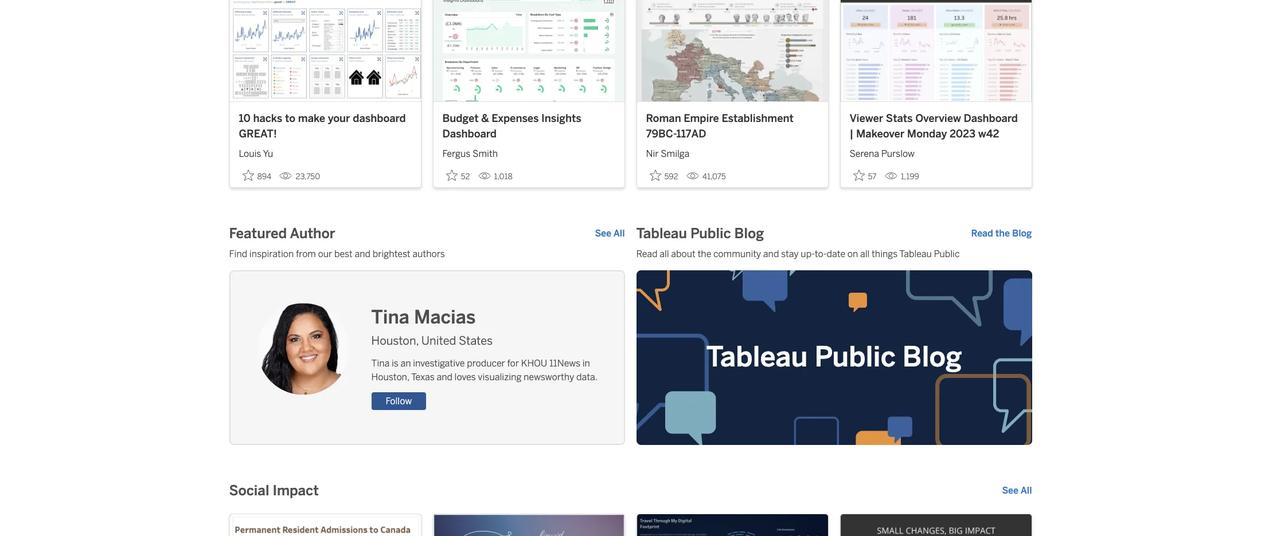 Task type: vqa. For each thing, say whether or not it's contained in the screenshot.


Task type: locate. For each thing, give the bounding box(es) containing it.
on
[[848, 249, 858, 260]]

blog
[[735, 225, 764, 242], [1012, 228, 1032, 239], [903, 342, 962, 374]]

0 vertical spatial tina
[[371, 307, 410, 329]]

about
[[671, 249, 696, 260]]

41,075
[[703, 172, 726, 182]]

1 vertical spatial see all link
[[1002, 485, 1032, 498]]

0 vertical spatial see all link
[[595, 227, 625, 241]]

1 vertical spatial read
[[636, 249, 658, 260]]

an
[[401, 359, 411, 370]]

featured
[[229, 225, 287, 242]]

0 horizontal spatial see all link
[[595, 227, 625, 241]]

houston, inside tina macias houston, united states
[[371, 335, 419, 348]]

1 horizontal spatial and
[[437, 373, 453, 383]]

1,018
[[494, 172, 513, 182]]

khou
[[521, 359, 547, 370]]

read
[[972, 228, 993, 239], [636, 249, 658, 260]]

1,199 views element
[[880, 167, 924, 186]]

from
[[296, 249, 316, 260]]

dashboard
[[964, 112, 1018, 125], [443, 128, 497, 141]]

read for read the blog
[[972, 228, 993, 239]]

0 horizontal spatial all
[[660, 249, 669, 260]]

1 horizontal spatial all
[[860, 249, 870, 260]]

read all about the community and stay up-to-date on all things tableau public
[[636, 249, 960, 260]]

52
[[461, 172, 470, 182]]

2 horizontal spatial and
[[763, 249, 779, 260]]

make
[[298, 112, 325, 125]]

0 horizontal spatial read
[[636, 249, 658, 260]]

0 horizontal spatial public
[[691, 225, 731, 242]]

tina up is
[[371, 307, 410, 329]]

houston, down is
[[371, 373, 409, 383]]

Add Favorite button
[[443, 166, 474, 185]]

blog inside heading
[[735, 225, 764, 242]]

follow button
[[371, 393, 426, 411]]

dashboard up w42
[[964, 112, 1018, 125]]

1 vertical spatial all
[[1021, 486, 1032, 497]]

empire
[[684, 112, 719, 125]]

2 vertical spatial public
[[815, 342, 896, 374]]

see
[[595, 228, 612, 239], [1002, 486, 1019, 497]]

all
[[660, 249, 669, 260], [860, 249, 870, 260]]

0 vertical spatial all
[[614, 228, 625, 239]]

budget
[[443, 112, 479, 125]]

houston, inside tina is an investigative producer for khou 11news in houston, texas and loves visualizing newsworthy data.
[[371, 373, 409, 383]]

Add Favorite button
[[646, 166, 682, 185]]

see all
[[595, 228, 625, 239], [1002, 486, 1032, 497]]

1 vertical spatial tableau
[[900, 249, 932, 260]]

1 horizontal spatial all
[[1021, 486, 1032, 497]]

4 workbook thumbnail image from the left
[[841, 0, 1032, 101]]

1 workbook thumbnail image from the left
[[230, 0, 421, 101]]

newsworthy
[[524, 373, 574, 383]]

workbook thumbnail image for establishment
[[637, 0, 828, 101]]

fergus smith link
[[443, 143, 615, 161]]

0 vertical spatial public
[[691, 225, 731, 242]]

and inside tina is an investigative producer for khou 11news in houston, texas and loves visualizing newsworthy data.
[[437, 373, 453, 383]]

houston, up is
[[371, 335, 419, 348]]

tina inside tina macias houston, united states
[[371, 307, 410, 329]]

57
[[868, 172, 877, 182]]

2 horizontal spatial blog
[[1012, 228, 1032, 239]]

0 vertical spatial read
[[972, 228, 993, 239]]

2023
[[950, 128, 976, 141]]

tableau
[[636, 225, 687, 242], [900, 249, 932, 260], [707, 342, 808, 374]]

2 workbook thumbnail image from the left
[[433, 0, 624, 101]]

0 vertical spatial tableau public blog
[[636, 225, 764, 242]]

1 horizontal spatial dashboard
[[964, 112, 1018, 125]]

find inspiration from our best and brightest authors
[[229, 249, 445, 260]]

1 horizontal spatial tableau
[[707, 342, 808, 374]]

yu
[[263, 148, 273, 159]]

tableau public blog heading
[[636, 225, 764, 243]]

1 horizontal spatial blog
[[903, 342, 962, 374]]

serena purslow
[[850, 148, 915, 159]]

serena
[[850, 148, 879, 159]]

0 vertical spatial tableau
[[636, 225, 687, 242]]

stay
[[781, 249, 799, 260]]

1 horizontal spatial the
[[996, 228, 1010, 239]]

overview
[[916, 112, 961, 125]]

all right on
[[860, 249, 870, 260]]

read the blog
[[972, 228, 1032, 239]]

dashboard down budget
[[443, 128, 497, 141]]

2 tina from the top
[[371, 359, 390, 370]]

2 houston, from the top
[[371, 373, 409, 383]]

1 vertical spatial tableau public blog
[[707, 342, 962, 374]]

tina
[[371, 307, 410, 329], [371, 359, 390, 370]]

workbook thumbnail image for expenses
[[433, 0, 624, 101]]

11news
[[550, 359, 581, 370]]

community
[[714, 249, 761, 260]]

3 workbook thumbnail image from the left
[[637, 0, 828, 101]]

see all featured authors element
[[595, 227, 625, 241]]

‫nir smilga‬‎
[[646, 148, 690, 159]]

roman empire establishment 79bc-117ad link
[[646, 111, 819, 143]]

public
[[691, 225, 731, 242], [934, 249, 960, 260], [815, 342, 896, 374]]

and left stay
[[763, 249, 779, 260]]

1 horizontal spatial see all
[[1002, 486, 1032, 497]]

and down investigative
[[437, 373, 453, 383]]

workbook thumbnail image
[[230, 0, 421, 101], [433, 0, 624, 101], [637, 0, 828, 101], [841, 0, 1032, 101]]

10
[[239, 112, 251, 125]]

117ad
[[677, 128, 706, 141]]

‫nir
[[646, 148, 659, 159]]

1 horizontal spatial read
[[972, 228, 993, 239]]

purslow
[[882, 148, 915, 159]]

dashboard
[[353, 112, 406, 125]]

Add Favorite button
[[239, 166, 275, 185]]

Add Favorite button
[[850, 166, 880, 185]]

1 vertical spatial see
[[1002, 486, 1019, 497]]

2 vertical spatial tableau
[[707, 342, 808, 374]]

the
[[996, 228, 1010, 239], [698, 249, 712, 260]]

0 horizontal spatial all
[[614, 228, 625, 239]]

0 vertical spatial see all
[[595, 228, 625, 239]]

stats
[[886, 112, 913, 125]]

894
[[257, 172, 272, 182]]

see all link
[[595, 227, 625, 241], [1002, 485, 1032, 498]]

and
[[355, 249, 371, 260], [763, 249, 779, 260], [437, 373, 453, 383]]

0 horizontal spatial the
[[698, 249, 712, 260]]

0 horizontal spatial and
[[355, 249, 371, 260]]

best
[[334, 249, 353, 260]]

1 houston, from the top
[[371, 335, 419, 348]]

things
[[872, 249, 898, 260]]

1 vertical spatial public
[[934, 249, 960, 260]]

and inside "element"
[[355, 249, 371, 260]]

to-
[[815, 249, 827, 260]]

1 vertical spatial dashboard
[[443, 128, 497, 141]]

0 horizontal spatial tableau
[[636, 225, 687, 242]]

macias
[[414, 307, 476, 329]]

and for tableau public blog
[[763, 249, 779, 260]]

up-
[[801, 249, 815, 260]]

1 vertical spatial tina
[[371, 359, 390, 370]]

tableau public blog
[[636, 225, 764, 242], [707, 342, 962, 374]]

see all link for author
[[595, 227, 625, 241]]

2 horizontal spatial public
[[934, 249, 960, 260]]

and right best
[[355, 249, 371, 260]]

0 horizontal spatial see
[[595, 228, 612, 239]]

23,750 views element
[[275, 167, 325, 186]]

tina macias houston, united states
[[371, 307, 493, 348]]

0 horizontal spatial see all
[[595, 228, 625, 239]]

producer
[[467, 359, 505, 370]]

1 vertical spatial houston,
[[371, 373, 409, 383]]

public inside heading
[[691, 225, 731, 242]]

0 vertical spatial houston,
[[371, 335, 419, 348]]

1 horizontal spatial see
[[1002, 486, 1019, 497]]

social impact heading
[[229, 482, 319, 501]]

and for featured author
[[355, 249, 371, 260]]

all left about
[[660, 249, 669, 260]]

tina left is
[[371, 359, 390, 370]]

fergus smith
[[443, 148, 498, 159]]

tina for is
[[371, 359, 390, 370]]

featured author: tina.macias image
[[257, 304, 349, 396]]

see for social impact
[[1002, 486, 1019, 497]]

all
[[614, 228, 625, 239], [1021, 486, 1032, 497]]

read the blog link
[[972, 227, 1032, 241]]

0 vertical spatial see
[[595, 228, 612, 239]]

1 horizontal spatial see all link
[[1002, 485, 1032, 498]]

tina inside tina is an investigative producer for khou 11news in houston, texas and loves visualizing newsworthy data.
[[371, 359, 390, 370]]

0 vertical spatial dashboard
[[964, 112, 1018, 125]]

roman empire establishment 79bc-117ad
[[646, 112, 794, 141]]

1 tina from the top
[[371, 307, 410, 329]]

1 all from the left
[[660, 249, 669, 260]]

0 horizontal spatial blog
[[735, 225, 764, 242]]

0 horizontal spatial dashboard
[[443, 128, 497, 141]]

1 vertical spatial see all
[[1002, 486, 1032, 497]]

fergus
[[443, 148, 471, 159]]

see all for social impact
[[1002, 486, 1032, 497]]

2 horizontal spatial tableau
[[900, 249, 932, 260]]

viewer
[[850, 112, 884, 125]]

investigative
[[413, 359, 465, 370]]



Task type: describe. For each thing, give the bounding box(es) containing it.
tina macias link
[[371, 305, 599, 331]]

read all about the community and stay up-to-date on all things tableau public element
[[636, 248, 1032, 262]]

expenses
[[492, 112, 539, 125]]

loves
[[455, 373, 476, 383]]

texas
[[411, 373, 435, 383]]

serena purslow link
[[850, 143, 1023, 161]]

23,750
[[296, 172, 320, 182]]

read for read all about the community and stay up-to-date on all things tableau public
[[636, 249, 658, 260]]

featured author heading
[[229, 225, 335, 243]]

see all social impact element
[[1002, 485, 1032, 498]]

data.
[[577, 373, 598, 383]]

tableau inside heading
[[636, 225, 687, 242]]

your
[[328, 112, 350, 125]]

insights
[[542, 112, 582, 125]]

see all for featured author
[[595, 228, 625, 239]]

hacks
[[253, 112, 282, 125]]

workbook thumbnail image for overview
[[841, 0, 1032, 101]]

visualizing
[[478, 373, 522, 383]]

|
[[850, 128, 854, 141]]

1 horizontal spatial public
[[815, 342, 896, 374]]

is
[[392, 359, 399, 370]]

date
[[827, 249, 846, 260]]

592
[[665, 172, 678, 182]]

10 hacks to make your dashboard great! link
[[239, 111, 412, 143]]

see for featured author
[[595, 228, 612, 239]]

1,199
[[901, 172, 920, 182]]

workbook thumbnail image for to
[[230, 0, 421, 101]]

see all link for impact
[[1002, 485, 1032, 498]]

tina is an investigative producer for khou 11news in houston, texas and loves visualizing newsworthy data.
[[371, 359, 598, 383]]

brightest
[[373, 249, 411, 260]]

2 all from the left
[[860, 249, 870, 260]]

all for featured author
[[614, 228, 625, 239]]

find
[[229, 249, 247, 260]]

41,075 views element
[[682, 167, 731, 186]]

in
[[583, 359, 590, 370]]

tableau public blog link
[[636, 271, 1032, 446]]

dashboard inside budget & expenses insights dashboard
[[443, 128, 497, 141]]

social impact
[[229, 483, 319, 500]]

0 vertical spatial the
[[996, 228, 1010, 239]]

establishment
[[722, 112, 794, 125]]

79bc-
[[646, 128, 677, 141]]

monday
[[907, 128, 947, 141]]

follow
[[386, 397, 412, 408]]

smith
[[473, 148, 498, 159]]

for
[[507, 359, 519, 370]]

great!
[[239, 128, 277, 141]]

united
[[422, 335, 456, 348]]

tina for macias
[[371, 307, 410, 329]]

author
[[290, 225, 335, 242]]

authors
[[413, 249, 445, 260]]

to
[[285, 112, 296, 125]]

louis yu
[[239, 148, 273, 159]]

inspiration
[[249, 249, 294, 260]]

smilga‬‎
[[661, 148, 690, 159]]

social
[[229, 483, 269, 500]]

impact
[[273, 483, 319, 500]]

all for social impact
[[1021, 486, 1032, 497]]

budget & expenses insights dashboard link
[[443, 111, 615, 143]]

our
[[318, 249, 332, 260]]

find inspiration from our best and brightest authors element
[[229, 248, 625, 262]]

featured author
[[229, 225, 335, 242]]

viewer stats overview dashboard | makeover monday 2023 w42
[[850, 112, 1018, 141]]

&
[[481, 112, 489, 125]]

1 vertical spatial the
[[698, 249, 712, 260]]

makeover
[[856, 128, 905, 141]]

1,018 views element
[[474, 167, 517, 186]]

viewer stats overview dashboard | makeover monday 2023 w42 link
[[850, 111, 1023, 143]]

states
[[459, 335, 493, 348]]

louis
[[239, 148, 261, 159]]

w42
[[978, 128, 1000, 141]]

10 hacks to make your dashboard great!
[[239, 112, 406, 141]]

budget & expenses insights dashboard
[[443, 112, 582, 141]]

roman
[[646, 112, 681, 125]]

louis yu link
[[239, 143, 412, 161]]

dashboard inside viewer stats overview dashboard | makeover monday 2023 w42
[[964, 112, 1018, 125]]

‫nir smilga‬‎ link
[[646, 143, 819, 161]]



